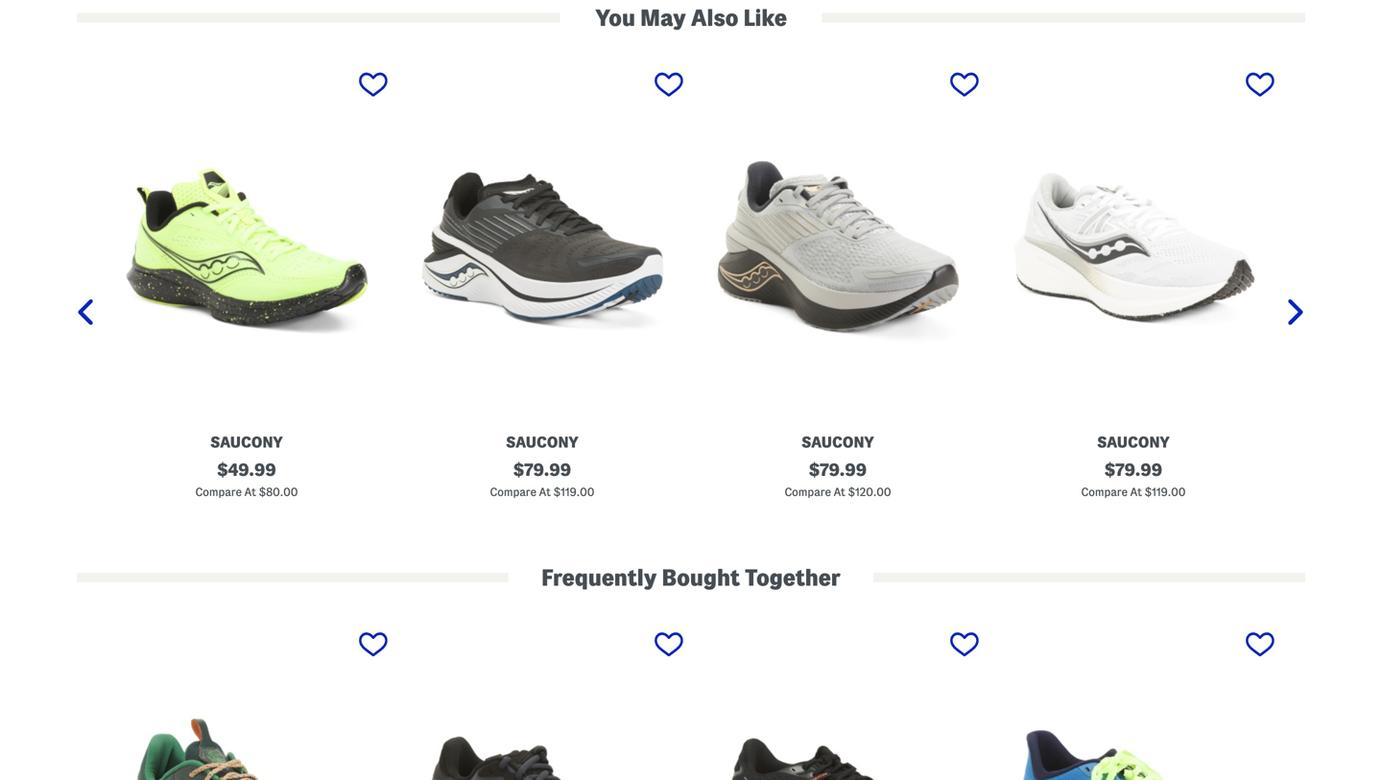 Task type: describe. For each thing, give the bounding box(es) containing it.
endorphin shift 3 high cushion running sneakers image
[[695, 68, 981, 425]]

79.99 for endorphin shift 3 running sneakers "image"
[[524, 461, 571, 479]]

at for endorphin shift 3 running sneakers "image"
[[539, 486, 551, 498]]

men's triumph 20 cushioned running sneakers image
[[990, 68, 1276, 425]]

at for men's triumph 20 cushioned running sneakers image
[[1130, 486, 1142, 498]]

like
[[743, 5, 787, 30]]

men's ride performance running sneakers image
[[399, 628, 685, 780]]

saucony for endorphin shift 3 running sneakers "image"
[[506, 434, 579, 451]]

saucony for the endorphin shift 3 high cushion running sneakers image
[[802, 434, 874, 451]]

men's guide 16 running sneakers image
[[695, 628, 981, 780]]

79.99 compare at 119.00 for men's triumph 20 cushioned running sneakers image
[[1081, 461, 1186, 498]]

compare for men's kinvara 13 performance running sneakers image
[[195, 486, 242, 498]]

endorphin shift 3 running sneakers image
[[399, 68, 685, 425]]

men's freedom performance running sneakers with extended sizes image
[[104, 628, 390, 780]]

79.99 for the endorphin shift 3 high cushion running sneakers image
[[820, 461, 867, 479]]

frequently bought together
[[541, 565, 841, 590]]

119.00 for men's triumph 20 cushioned running sneakers image
[[1152, 486, 1186, 498]]

79.99 compare at 119.00 for endorphin shift 3 running sneakers "image"
[[490, 461, 595, 498]]

compare for endorphin shift 3 running sneakers "image"
[[490, 486, 536, 498]]

80.00
[[266, 486, 298, 498]]

49.99
[[228, 461, 276, 479]]



Task type: locate. For each thing, give the bounding box(es) containing it.
saucony
[[210, 434, 283, 451], [506, 434, 579, 451], [802, 434, 874, 451], [1097, 434, 1170, 451]]

2 119.00 from the left
[[1152, 486, 1186, 498]]

79.99 compare at 119.00
[[490, 461, 595, 498], [1081, 461, 1186, 498]]

frequently
[[541, 565, 657, 590]]

49.99 compare at 80.00
[[195, 461, 298, 498]]

compare inside 49.99 compare at 80.00
[[195, 486, 242, 498]]

compare inside 79.99 compare at 120.00
[[785, 486, 831, 498]]

2 at from the left
[[539, 486, 551, 498]]

saucony for men's kinvara 13 performance running sneakers image
[[210, 434, 283, 451]]

at for the endorphin shift 3 high cushion running sneakers image
[[834, 486, 845, 498]]

at for men's kinvara 13 performance running sneakers image
[[244, 486, 256, 498]]

4 compare from the left
[[1081, 486, 1128, 498]]

at inside 49.99 compare at 80.00
[[244, 486, 256, 498]]

1 79.99 compare at 119.00 from the left
[[490, 461, 595, 498]]

compare
[[195, 486, 242, 498], [490, 486, 536, 498], [785, 486, 831, 498], [1081, 486, 1128, 498]]

compare for men's triumph 20 cushioned running sneakers image
[[1081, 486, 1128, 498]]

at inside 79.99 compare at 120.00
[[834, 486, 845, 498]]

119.00 for endorphin shift 3 running sneakers "image"
[[561, 486, 595, 498]]

0 horizontal spatial 79.99
[[524, 461, 571, 479]]

120.00
[[855, 486, 891, 498]]

2 saucony from the left
[[506, 434, 579, 451]]

1 horizontal spatial 79.99
[[820, 461, 867, 479]]

3 saucony from the left
[[802, 434, 874, 451]]

4 at from the left
[[1130, 486, 1142, 498]]

1 horizontal spatial 79.99 compare at 119.00
[[1081, 461, 1186, 498]]

3 compare from the left
[[785, 486, 831, 498]]

compare for the endorphin shift 3 high cushion running sneakers image
[[785, 486, 831, 498]]

1 saucony from the left
[[210, 434, 283, 451]]

men's kinvara 13 performance running sneakers image
[[104, 68, 390, 425]]

2 horizontal spatial 79.99
[[1115, 461, 1162, 479]]

0 horizontal spatial 79.99 compare at 119.00
[[490, 461, 595, 498]]

1 horizontal spatial 119.00
[[1152, 486, 1186, 498]]

79.99 for men's triumph 20 cushioned running sneakers image
[[1115, 461, 1162, 479]]

also
[[691, 5, 738, 30]]

3 at from the left
[[834, 486, 845, 498]]

2 79.99 compare at 119.00 from the left
[[1081, 461, 1186, 498]]

79.99 inside 79.99 compare at 120.00
[[820, 461, 867, 479]]

79.99 compare at 120.00
[[785, 461, 891, 498]]

1 at from the left
[[244, 486, 256, 498]]

2 79.99 from the left
[[820, 461, 867, 479]]

may
[[640, 5, 686, 30]]

1 compare from the left
[[195, 486, 242, 498]]

79.99
[[524, 461, 571, 479], [820, 461, 867, 479], [1115, 461, 1162, 479]]

bought
[[662, 565, 740, 590]]

119.00
[[561, 486, 595, 498], [1152, 486, 1186, 498]]

1 79.99 from the left
[[524, 461, 571, 479]]

you
[[595, 5, 635, 30]]

3 79.99 from the left
[[1115, 461, 1162, 479]]

together
[[745, 565, 841, 590]]

you may also like
[[595, 5, 787, 30]]

you may also like list
[[77, 66, 1305, 563]]

0 horizontal spatial 119.00
[[561, 486, 595, 498]]

men's hyperion tempo running sneakers image
[[990, 628, 1276, 780]]

2 compare from the left
[[490, 486, 536, 498]]

saucony for men's triumph 20 cushioned running sneakers image
[[1097, 434, 1170, 451]]

4 saucony from the left
[[1097, 434, 1170, 451]]

1 119.00 from the left
[[561, 486, 595, 498]]

at
[[244, 486, 256, 498], [539, 486, 551, 498], [834, 486, 845, 498], [1130, 486, 1142, 498]]



Task type: vqa. For each thing, say whether or not it's contained in the screenshot.
79.99 related to Endorphin Shift 3 High Cushion Running Sneakers image at the right
yes



